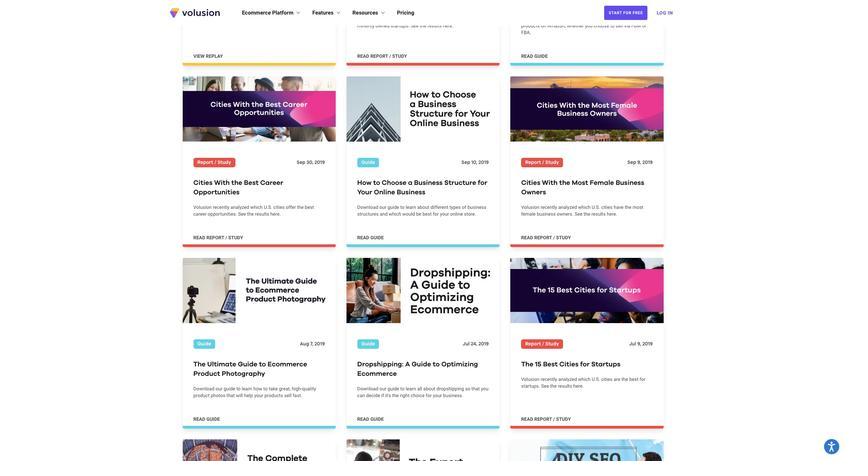 Task type: vqa. For each thing, say whether or not it's contained in the screenshot.


Task type: locate. For each thing, give the bounding box(es) containing it.
volusion inside volusion recently analyzed which u.s. cities are the best for startups. see the results here.
[[522, 376, 540, 382]]

the for the ultimate guide to ecommerce product photography
[[194, 361, 206, 368]]

store.
[[465, 211, 476, 217]]

which right and
[[389, 211, 402, 217]]

1 horizontal spatial startups.
[[522, 383, 540, 389]]

or
[[643, 23, 647, 28]]

u.s. down startups
[[592, 376, 601, 382]]

1 vertical spatial best
[[544, 361, 558, 368]]

1 the from the left
[[194, 361, 206, 368]]

download up structures
[[358, 204, 379, 210]]

volusion down 15
[[522, 376, 540, 382]]

sell for sell
[[616, 23, 624, 28]]

sell down way
[[616, 23, 624, 28]]

2 horizontal spatial sep
[[628, 160, 637, 165]]

recently inside volusion recently analyzed which u.s. cities offer the best career opportunities. see the results here.
[[213, 204, 230, 210]]

for right are
[[640, 376, 646, 382]]

your down different
[[440, 211, 449, 217]]

to right how
[[374, 179, 381, 186]]

u.s. inside volusion recently analyzed which u.s. cities are the best for startups. see the results here.
[[592, 376, 601, 382]]

u.s. left offer
[[264, 204, 272, 210]]

guide for the
[[198, 342, 211, 346]]

the left 15
[[522, 361, 534, 368]]

with inside cities with the best career opportunities
[[214, 179, 230, 186]]

0 horizontal spatial best
[[244, 179, 259, 186]]

report for cities with the most female business owners
[[535, 235, 553, 240]]

1 vertical spatial products
[[265, 393, 283, 398]]

read for cities with the most female business owners
[[522, 235, 534, 240]]

2 9, from the top
[[638, 342, 642, 346]]

products up fba.
[[522, 23, 540, 28]]

jul for the 15 best cities for startups
[[630, 342, 637, 346]]

report
[[198, 160, 213, 165], [526, 160, 542, 165], [526, 342, 542, 346]]

that inside download our guide to learn all about dropshipping so that you can decide if it's the right choice for your business.
[[472, 386, 480, 391]]

download our guide to learn about the best way to sell products on amazon, whether you choose to sell via fbm or fba.
[[522, 16, 647, 35]]

0 vertical spatial you
[[586, 23, 593, 28]]

volusion for cities with the most female business owners
[[522, 204, 540, 210]]

in
[[668, 10, 674, 16]]

read guide button for dropshipping: a guide to optimizing ecommerce
[[358, 416, 384, 422]]

1 horizontal spatial that
[[472, 386, 480, 391]]

guide right a
[[412, 361, 432, 368]]

recently
[[377, 16, 394, 22], [213, 204, 230, 210], [541, 204, 558, 210], [541, 376, 558, 382]]

have inside volusion recently studied which u.s. cities have the most minority owned startups. see the results here.
[[447, 16, 457, 22]]

learn up the whether
[[570, 16, 581, 22]]

read report / study for cities with the best career opportunities
[[194, 235, 243, 240]]

cities with the most female business owners
[[522, 179, 645, 196]]

volusion up the female
[[522, 204, 540, 210]]

sell down for
[[628, 16, 635, 22]]

most for volusion recently studied which u.s. cities have the most minority owned startups. see the results here.
[[466, 16, 477, 22]]

recently up the opportunities.
[[213, 204, 230, 210]]

via
[[625, 23, 631, 28]]

1 horizontal spatial products
[[522, 23, 540, 28]]

to up "right"
[[401, 386, 405, 391]]

to up the photography
[[259, 361, 266, 368]]

analyzed inside volusion recently analyzed which u.s. cities offer the best career opportunities. see the results here.
[[231, 204, 249, 210]]

2 horizontal spatial most
[[633, 204, 644, 210]]

0 vertical spatial most
[[314, 7, 325, 12]]

cities inside volusion recently analyzed which u.s. cities have the most female business owners. see the results here.
[[602, 204, 613, 210]]

the
[[194, 361, 206, 368], [522, 361, 534, 368]]

1 vertical spatial 9,
[[638, 342, 642, 346]]

1 horizontal spatial sell
[[616, 23, 624, 28]]

career
[[261, 179, 283, 186]]

volusion for the 15 best cities for startups
[[522, 376, 540, 382]]

how to choose a business structure for your online business image
[[347, 76, 500, 142]]

1 horizontal spatial sep
[[462, 160, 471, 165]]

read report / study for cities with the most female business owners
[[522, 235, 572, 240]]

our inside download our guide to learn about different types of business structures and which would be best for your online store.
[[380, 204, 387, 210]]

guide up how
[[362, 160, 375, 165]]

read guide button down structures
[[358, 234, 384, 241]]

2 vertical spatial sell
[[285, 393, 292, 398]]

our inside download our guide to learn all about dropshipping so that you can decide if it's the right choice for your business.
[[380, 386, 387, 391]]

to left optimizing
[[433, 361, 440, 368]]

the 15 best cities for startups image
[[511, 258, 664, 323]]

to up would
[[401, 204, 405, 210]]

read guide button down product at left bottom
[[194, 416, 220, 422]]

learn for dropshipping: a guide to optimizing ecommerce
[[406, 386, 417, 391]]

u.s. inside volusion recently studied which u.s. cities have the most minority owned startups. see the results here.
[[425, 16, 434, 22]]

which inside volusion recently analyzed which u.s. cities offer the best career opportunities. see the results here.
[[251, 204, 263, 210]]

0 vertical spatial 9,
[[638, 160, 642, 165]]

which inside volusion recently analyzed which u.s. cities have the most female business owners. see the results here.
[[579, 204, 591, 210]]

0 vertical spatial about
[[582, 16, 594, 22]]

here. inside volusion recently analyzed which u.s. cities are the best for startups. see the results here.
[[574, 383, 584, 389]]

sep 30, 2019
[[297, 160, 325, 165]]

learn for how to choose a business structure for your online business
[[406, 204, 417, 210]]

guide up ultimate
[[198, 342, 211, 346]]

about up be
[[418, 204, 430, 210]]

1 vertical spatial most
[[466, 16, 477, 22]]

resources button
[[353, 9, 387, 17]]

0 horizontal spatial products
[[265, 393, 283, 398]]

start
[[609, 10, 623, 15]]

1 vertical spatial ecommerce
[[268, 361, 307, 368]]

0 vertical spatial how
[[276, 7, 285, 12]]

our up on on the top right of page
[[544, 16, 551, 22]]

our inside download our guide to learn how to take great, high-quality product photos that will help your products sell fast.
[[216, 386, 223, 391]]

resources
[[353, 9, 378, 16]]

1 with from the left
[[214, 179, 230, 186]]

1 vertical spatial of
[[462, 204, 467, 210]]

analyzed up the opportunities.
[[231, 204, 249, 210]]

1 horizontal spatial you
[[586, 23, 593, 28]]

learn inside download our guide to learn all about dropshipping so that you can decide if it's the right choice for your business.
[[406, 386, 417, 391]]

download inside download our guide to learn all about dropshipping so that you can decide if it's the right choice for your business.
[[358, 386, 379, 391]]

volusion up the career
[[194, 204, 212, 210]]

how
[[358, 179, 372, 186]]

7,
[[311, 342, 314, 346]]

study
[[393, 53, 407, 59], [228, 235, 243, 240], [557, 235, 572, 240], [557, 416, 572, 422]]

results
[[428, 23, 442, 28], [255, 211, 269, 217], [592, 211, 606, 217], [558, 383, 573, 389]]

about inside download our guide to learn about the best way to sell products on amazon, whether you choose to sell via fbm or fba.
[[582, 16, 594, 22]]

download
[[522, 16, 543, 22], [358, 204, 379, 210], [194, 386, 215, 391], [358, 386, 379, 391]]

analyzed up owners.
[[559, 204, 578, 210]]

download for dropshipping: a guide to optimizing ecommerce
[[358, 386, 379, 391]]

0 vertical spatial business
[[468, 204, 487, 210]]

for
[[624, 10, 632, 15]]

email
[[213, 13, 224, 19]]

see right the opportunities.
[[238, 211, 246, 217]]

1 sep from the left
[[297, 160, 306, 165]]

read guide for the ultimate guide to ecommerce product photography
[[194, 416, 220, 422]]

download up product at left bottom
[[194, 386, 215, 391]]

have
[[447, 16, 457, 22], [614, 204, 624, 210]]

right
[[400, 393, 410, 398]]

best right be
[[423, 211, 432, 217]]

best inside volusion recently analyzed which u.s. cities are the best for startups. see the results here.
[[630, 376, 639, 382]]

0 vertical spatial startups.
[[391, 23, 410, 28]]

read guide down fba.
[[522, 53, 548, 59]]

learn inside download our guide to learn how to take great, high-quality product photos that will help your products sell fast.
[[242, 386, 252, 391]]

learn inside download our guide to learn about different types of business structures and which would be best for your online store.
[[406, 204, 417, 210]]

1 horizontal spatial cities
[[522, 179, 541, 186]]

which inside download our guide to learn about different types of business structures and which would be best for your online store.
[[389, 211, 402, 217]]

volusion for cities with the best career opportunities
[[194, 204, 212, 210]]

with up the opportunities
[[214, 179, 230, 186]]

you inside download our guide to learn all about dropshipping so that you can decide if it's the right choice for your business.
[[481, 386, 489, 391]]

1 horizontal spatial with
[[543, 179, 558, 186]]

volusion inside volusion recently analyzed which u.s. cities offer the best career opportunities. see the results here.
[[194, 204, 212, 210]]

download for the ultimate guide to ecommerce product photography
[[194, 386, 215, 391]]

1 horizontal spatial have
[[614, 204, 624, 210]]

our for how to choose a business structure for your online business
[[380, 204, 387, 210]]

your right help
[[254, 393, 264, 398]]

our up if
[[380, 386, 387, 391]]

1 horizontal spatial of
[[462, 204, 467, 210]]

of inside download our guide to learn about different types of business structures and which would be best for your online store.
[[462, 204, 467, 210]]

the ultimate guide to ecommerce product photography
[[194, 361, 307, 377]]

report / study up the opportunities
[[198, 160, 231, 165]]

0 horizontal spatial jul
[[463, 342, 470, 346]]

1 vertical spatial about
[[418, 204, 430, 210]]

learn for the ultimate guide to ecommerce product photography
[[242, 386, 252, 391]]

learn left all
[[406, 386, 417, 391]]

0 vertical spatial best
[[244, 179, 259, 186]]

and
[[380, 211, 388, 217]]

for inside download our guide to learn all about dropshipping so that you can decide if it's the right choice for your business.
[[426, 393, 432, 398]]

jul for dropshipping: a guide to optimizing ecommerce
[[463, 342, 470, 346]]

most
[[572, 179, 589, 186]]

jul 24, 2019
[[463, 342, 489, 346]]

ecommerce platform button
[[242, 9, 302, 17]]

cities with the best career opportunities image
[[183, 76, 336, 142]]

cities for cities with the best career opportunities
[[274, 204, 285, 210]]

for inside volusion recently analyzed which u.s. cities are the best for startups. see the results here.
[[640, 376, 646, 382]]

business right the female
[[537, 211, 556, 217]]

about right all
[[424, 386, 436, 391]]

guide inside the ultimate guide to ecommerce product photography
[[238, 361, 258, 368]]

read guide for dropshipping: a guide to optimizing ecommerce
[[358, 416, 384, 422]]

owners
[[522, 189, 547, 196]]

2019 for the 15 best cities for startups
[[643, 342, 653, 346]]

products
[[522, 23, 540, 28], [265, 393, 283, 398]]

fbm
[[632, 23, 642, 28]]

sell down great,
[[285, 393, 292, 398]]

download inside download our guide to learn about the best way to sell products on amazon, whether you choose to sell via fbm or fba.
[[522, 16, 543, 22]]

the ultimate guide to ecommerce product photography image
[[183, 258, 336, 323]]

analyzed for best
[[231, 204, 249, 210]]

report / study up 'owners'
[[526, 160, 560, 165]]

how inside download our guide to learn how to take great, high-quality product photos that will help your products sell fast.
[[254, 386, 262, 391]]

/
[[390, 53, 391, 59], [215, 160, 217, 165], [543, 160, 545, 165], [226, 235, 227, 240], [554, 235, 555, 240], [543, 342, 545, 346], [554, 416, 555, 422]]

you
[[586, 23, 593, 28], [481, 386, 489, 391]]

start for free link
[[605, 6, 648, 20]]

analyzed inside volusion recently analyzed which u.s. cities are the best for startups. see the results here.
[[559, 376, 578, 382]]

for right choice
[[426, 393, 432, 398]]

our up and
[[380, 204, 387, 210]]

cities up volusion recently analyzed which u.s. cities are the best for startups. see the results here.
[[560, 361, 579, 368]]

to up the will
[[237, 386, 241, 391]]

cities inside volusion recently analyzed which u.s. cities are the best for startups. see the results here.
[[602, 376, 613, 382]]

if
[[382, 393, 384, 398]]

u.s. right pricing 'link'
[[425, 16, 434, 22]]

different
[[431, 204, 449, 210]]

1 vertical spatial you
[[481, 386, 489, 391]]

ecommerce inside ecommerce platform dropdown button
[[242, 9, 271, 16]]

business inside 'cities with the most female business owners'
[[616, 179, 645, 186]]

sell inside download our guide to learn how to take great, high-quality product photos that will help your products sell fast.
[[285, 393, 292, 398]]

1 vertical spatial that
[[227, 393, 235, 398]]

best right 15
[[544, 361, 558, 368]]

2019 for dropshipping: a guide to optimizing ecommerce
[[479, 342, 489, 346]]

0 vertical spatial have
[[447, 16, 457, 22]]

1 vertical spatial have
[[614, 204, 624, 210]]

0 vertical spatial that
[[472, 386, 480, 391]]

1 horizontal spatial most
[[466, 16, 477, 22]]

1 horizontal spatial jul
[[630, 342, 637, 346]]

0 vertical spatial products
[[522, 23, 540, 28]]

sep
[[297, 160, 306, 165], [462, 160, 471, 165], [628, 160, 637, 165]]

0 horizontal spatial the
[[194, 361, 206, 368]]

which down 'cities with the most female business owners'
[[579, 204, 591, 210]]

most inside volusion recently studied which u.s. cities have the most minority owned startups. see the results here.
[[466, 16, 477, 22]]

0 horizontal spatial of
[[245, 7, 249, 12]]

of left 'email' on the left top
[[245, 7, 249, 12]]

results inside volusion recently analyzed which u.s. cities are the best for startups. see the results here.
[[558, 383, 573, 389]]

2 vertical spatial about
[[424, 386, 436, 391]]

best inside volusion recently analyzed which u.s. cities offer the best career opportunities. see the results here.
[[305, 204, 314, 210]]

our
[[544, 16, 551, 22], [380, 204, 387, 210], [216, 386, 223, 391], [380, 386, 387, 391]]

2 vertical spatial ecommerce
[[358, 370, 397, 377]]

to down way
[[611, 23, 615, 28]]

cities up 'owners'
[[522, 179, 541, 186]]

for
[[478, 179, 488, 186], [433, 211, 439, 217], [581, 361, 590, 368], [640, 376, 646, 382], [426, 393, 432, 398]]

most inside volusion recently analyzed which u.s. cities have the most female business owners. see the results here.
[[633, 204, 644, 210]]

have for volusion recently studied which u.s. cities have the most minority owned startups. see the results here.
[[447, 16, 457, 22]]

0 horizontal spatial have
[[447, 16, 457, 22]]

report / study
[[198, 160, 231, 165], [526, 160, 560, 165], [526, 342, 560, 346]]

volusion inside volusion recently studied which u.s. cities have the most minority owned startups. see the results here.
[[358, 16, 376, 22]]

you inside download our guide to learn about the best way to sell products on amazon, whether you choose to sell via fbm or fba.
[[586, 23, 593, 28]]

0 horizontal spatial with
[[214, 179, 230, 186]]

0 horizontal spatial that
[[227, 393, 235, 398]]

how left the "take"
[[254, 386, 262, 391]]

how
[[276, 7, 285, 12], [254, 386, 262, 391]]

0 horizontal spatial sell
[[285, 393, 292, 398]]

about inside download our guide to learn about different types of business structures and which would be best for your online store.
[[418, 204, 430, 210]]

recently up owners.
[[541, 204, 558, 210]]

about up the whether
[[582, 16, 594, 22]]

0 horizontal spatial you
[[481, 386, 489, 391]]

u.s. down 'cities with the most female business owners'
[[592, 204, 601, 210]]

guide up amazon,
[[552, 16, 564, 22]]

0 horizontal spatial business
[[468, 204, 487, 210]]

0 vertical spatial of
[[245, 7, 249, 12]]

fast.
[[293, 393, 302, 398]]

which inside volusion recently analyzed which u.s. cities are the best for startups. see the results here.
[[579, 376, 591, 382]]

3 sep from the left
[[628, 160, 637, 165]]

ecommerce
[[242, 9, 271, 16], [268, 361, 307, 368], [358, 370, 397, 377]]

1 9, from the top
[[638, 160, 642, 165]]

for down "sep 10, 2019"
[[478, 179, 488, 186]]

startups. down 15
[[522, 383, 540, 389]]

dropshipping
[[437, 386, 465, 391]]

results inside volusion recently analyzed which u.s. cities have the most female business owners. see the results here.
[[592, 211, 606, 217]]

u.s. inside volusion recently analyzed which u.s. cities offer the best career opportunities. see the results here.
[[264, 204, 272, 210]]

1 vertical spatial startups.
[[522, 383, 540, 389]]

download up "decide" on the bottom left of page
[[358, 386, 379, 391]]

jul
[[463, 342, 470, 346], [630, 342, 637, 346]]

read report / study button for the 15 best cities for startups
[[522, 416, 572, 422]]

see down 15
[[542, 383, 549, 389]]

results inside volusion recently studied which u.s. cities have the most minority owned startups. see the results here.
[[428, 23, 442, 28]]

you right the so
[[481, 386, 489, 391]]

cities inside 'cities with the most female business owners'
[[522, 179, 541, 186]]

0 horizontal spatial how
[[254, 386, 262, 391]]

the inside download our guide to learn about the best way to sell products on amazon, whether you choose to sell via fbm or fba.
[[595, 16, 602, 22]]

choose
[[594, 23, 610, 28]]

guide up it's
[[388, 386, 400, 391]]

best up choose
[[603, 16, 612, 22]]

the inside 'cities with the most female business owners'
[[560, 179, 571, 186]]

products down the "take"
[[265, 393, 283, 398]]

best left career
[[244, 179, 259, 186]]

the for the 15 best cities for startups
[[522, 361, 534, 368]]

which for cities with the best career opportunities
[[251, 204, 263, 210]]

read report / study button for cities with the best career opportunities
[[194, 234, 243, 241]]

amazon,
[[548, 23, 566, 28]]

have for volusion recently analyzed which u.s. cities have the most female business owners. see the results here.
[[614, 204, 624, 210]]

read guide button for the ultimate guide to ecommerce product photography
[[194, 416, 220, 422]]

for down different
[[433, 211, 439, 217]]

1 horizontal spatial best
[[544, 361, 558, 368]]

read report / study button for cities with the most female business owners
[[522, 234, 572, 241]]

report / study up 15
[[526, 342, 560, 346]]

u.s. inside volusion recently analyzed which u.s. cities have the most female business owners. see the results here.
[[592, 204, 601, 210]]

cities up the opportunities
[[194, 179, 213, 186]]

which down cities with the best career opportunities
[[251, 204, 263, 210]]

study
[[218, 160, 231, 165], [546, 160, 560, 165], [546, 342, 560, 346]]

have inside volusion recently analyzed which u.s. cities have the most female business owners. see the results here.
[[614, 204, 624, 210]]

log in link
[[653, 5, 678, 20]]

2019 for cities with the most female business owners
[[643, 160, 653, 165]]

the 15 best cities for startups
[[522, 361, 621, 368]]

1 vertical spatial sell
[[616, 23, 624, 28]]

about for you
[[582, 16, 594, 22]]

guide for dropshipping:
[[362, 342, 375, 346]]

report for cities with the most female business owners
[[526, 160, 542, 165]]

the inside the ultimate guide to ecommerce product photography
[[194, 361, 206, 368]]

learn up would
[[406, 204, 417, 210]]

that inside download our guide to learn how to take great, high-quality product photos that will help your products sell fast.
[[227, 393, 235, 398]]

report up the opportunities
[[198, 160, 213, 165]]

here.
[[443, 23, 454, 28], [271, 211, 281, 217], [607, 211, 618, 217], [574, 383, 584, 389]]

best inside download our guide to learn about different types of business structures and which would be best for your online store.
[[423, 211, 432, 217]]

report
[[371, 53, 388, 59], [207, 235, 224, 240], [535, 235, 553, 240], [535, 416, 553, 422]]

how up the increase
[[276, 7, 285, 12]]

download our guide to learn how to take great, high-quality product photos that will help your products sell fast.
[[194, 386, 316, 398]]

2 horizontal spatial sell
[[628, 16, 635, 22]]

2 the from the left
[[522, 361, 534, 368]]

products inside download our guide to learn how to take great, high-quality product photos that will help your products sell fast.
[[265, 393, 283, 398]]

which down pricing
[[412, 16, 424, 22]]

volusion inside volusion recently analyzed which u.s. cities have the most female business owners. see the results here.
[[522, 204, 540, 210]]

most
[[314, 7, 325, 12], [466, 16, 477, 22], [633, 204, 644, 210]]

startups. down studied
[[391, 23, 410, 28]]

recently down 15
[[541, 376, 558, 382]]

1 jul from the left
[[463, 342, 470, 346]]

read guide button
[[522, 53, 548, 59], [358, 234, 384, 241], [194, 416, 220, 422], [358, 416, 384, 422]]

sep for how to choose a business structure for your online business
[[462, 160, 471, 165]]

0 horizontal spatial startups.
[[391, 23, 410, 28]]

cities inside cities with the best career opportunities
[[194, 179, 213, 186]]

volusion down resources
[[358, 16, 376, 22]]

2 jul from the left
[[630, 342, 637, 346]]

2 with from the left
[[543, 179, 558, 186]]

1 vertical spatial business
[[537, 211, 556, 217]]

0 vertical spatial ecommerce
[[242, 9, 271, 16]]

recently inside volusion recently analyzed which u.s. cities have the most female business owners. see the results here.
[[541, 204, 558, 210]]

cities inside volusion recently analyzed which u.s. cities offer the best career opportunities. see the results here.
[[274, 204, 285, 210]]

online
[[451, 211, 463, 217]]

cities inside volusion recently studied which u.s. cities have the most minority owned startups. see the results here.
[[435, 16, 446, 22]]

dropshipping: a guide to optimizing ecommerce
[[358, 361, 479, 377]]

1 horizontal spatial how
[[276, 7, 285, 12]]

read report / study
[[358, 53, 407, 59], [194, 235, 243, 240], [522, 235, 572, 240], [522, 416, 572, 422]]

that
[[472, 386, 480, 391], [227, 393, 235, 398]]

aug
[[300, 342, 309, 346]]

learn
[[570, 16, 581, 22], [406, 204, 417, 210], [242, 386, 252, 391], [406, 386, 417, 391]]

0 vertical spatial sell
[[628, 16, 635, 22]]

to inside download our guide to learn all about dropshipping so that you can decide if it's the right choice for your business.
[[401, 386, 405, 391]]

1 vertical spatial how
[[254, 386, 262, 391]]

business up store.
[[468, 204, 487, 210]]

2 vertical spatial most
[[633, 204, 644, 210]]

sales.
[[294, 13, 307, 19]]

which for the 15 best cities for startups
[[579, 376, 591, 382]]

about inside download our guide to learn all about dropshipping so that you can decide if it's the right choice for your business.
[[424, 386, 436, 391]]

2 sep from the left
[[462, 160, 471, 165]]

sell
[[628, 16, 635, 22], [616, 23, 624, 28], [285, 393, 292, 398]]

see down pricing 'link'
[[411, 23, 419, 28]]

your inside download our guide to learn about different types of business structures and which would be best for your online store.
[[440, 211, 449, 217]]

cities
[[194, 179, 213, 186], [522, 179, 541, 186], [560, 361, 579, 368]]

create
[[292, 7, 305, 12]]

2019 for the ultimate guide to ecommerce product photography
[[315, 342, 325, 346]]

1 horizontal spatial the
[[522, 361, 534, 368]]

guide up and
[[388, 204, 400, 210]]

0 horizontal spatial most
[[314, 7, 325, 12]]

recently inside volusion recently analyzed which u.s. cities are the best for startups. see the results here.
[[541, 376, 558, 382]]

your down dropshipping on the bottom of the page
[[433, 393, 442, 398]]

report up 15
[[526, 342, 542, 346]]

0 horizontal spatial sep
[[297, 160, 306, 165]]

study for the 15 best cities for startups
[[557, 416, 572, 422]]

read guide down product at left bottom
[[194, 416, 220, 422]]

offer
[[286, 204, 296, 210]]

with inside 'cities with the most female business owners'
[[543, 179, 558, 186]]

0 horizontal spatial cities
[[194, 179, 213, 186]]

guide up photos
[[224, 386, 235, 391]]

replay
[[206, 53, 223, 59]]

download up on on the top right of page
[[522, 16, 543, 22]]

analyzed down the 15 best cities for startups
[[559, 376, 578, 382]]

see inside volusion recently analyzed which u.s. cities offer the best career opportunities. see the results here.
[[238, 211, 246, 217]]

read
[[358, 53, 370, 59], [522, 53, 534, 59], [194, 235, 205, 240], [358, 235, 370, 240], [522, 235, 534, 240], [194, 416, 205, 422], [358, 416, 370, 422], [522, 416, 534, 422]]

learn up help
[[242, 386, 252, 391]]

which down the 15 best cities for startups
[[579, 376, 591, 382]]

1 horizontal spatial business
[[537, 211, 556, 217]]

our up photos
[[216, 386, 223, 391]]



Task type: describe. For each thing, give the bounding box(es) containing it.
decide
[[366, 393, 380, 398]]

jul 9, 2019
[[630, 342, 653, 346]]

how to choose a business structure for your online business
[[358, 179, 488, 196]]

sep for cities with the best career opportunities
[[297, 160, 306, 165]]

how inside "our partners at essence of email cover how to create the most effective email marketing strategies to increase sales."
[[276, 7, 285, 12]]

it's
[[386, 393, 391, 398]]

guide down on on the top right of page
[[535, 53, 548, 59]]

to inside dropshipping: a guide to optimizing ecommerce
[[433, 361, 440, 368]]

guide inside download our guide to learn about different types of business structures and which would be best for your online store.
[[388, 204, 400, 210]]

your inside download our guide to learn how to take great, high-quality product photos that will help your products sell fast.
[[254, 393, 264, 398]]

volusion recently analyzed which u.s. cities are the best for startups. see the results here.
[[522, 376, 646, 389]]

female
[[590, 179, 615, 186]]

read for how to choose a business structure for your online business
[[358, 235, 370, 240]]

whether
[[568, 23, 584, 28]]

be
[[417, 211, 422, 217]]

will
[[236, 393, 243, 398]]

2019 for cities with the best career opportunities
[[315, 160, 325, 165]]

study for cities with the most female business owners
[[557, 235, 572, 240]]

here. inside volusion recently analyzed which u.s. cities offer the best career opportunities. see the results here.
[[271, 211, 281, 217]]

structure
[[445, 179, 477, 186]]

download our guide to learn all about dropshipping so that you can decide if it's the right choice for your business.
[[358, 386, 489, 398]]

photos
[[211, 393, 226, 398]]

would
[[403, 211, 415, 217]]

recently for the 15 best cities for startups
[[541, 376, 558, 382]]

report / study for cities with the most female business owners
[[526, 160, 560, 165]]

to inside download our guide to learn about different types of business structures and which would be best for your online store.
[[401, 204, 405, 210]]

see inside volusion recently studied which u.s. cities have the most minority owned startups. see the results here.
[[411, 23, 419, 28]]

sep 10, 2019
[[462, 160, 489, 165]]

open accessibe: accessibility options, statement and help image
[[829, 442, 836, 452]]

increase
[[275, 13, 293, 19]]

effective
[[194, 13, 212, 19]]

to up the whether
[[565, 16, 569, 22]]

business inside download our guide to learn about different types of business structures and which would be best for your online store.
[[468, 204, 487, 210]]

to inside the ultimate guide to ecommerce product photography
[[259, 361, 266, 368]]

can
[[358, 393, 365, 398]]

our for the ultimate guide to ecommerce product photography
[[216, 386, 223, 391]]

optimizing
[[442, 361, 479, 368]]

download for how to choose a business structure for your online business
[[358, 204, 379, 210]]

volusion recently analyzed which u.s. cities offer the best career opportunities. see the results here.
[[194, 204, 314, 217]]

analyzed for cities
[[559, 376, 578, 382]]

a
[[406, 361, 410, 368]]

most inside "our partners at essence of email cover how to create the most effective email marketing strategies to increase sales."
[[314, 7, 325, 12]]

dropshipping:
[[358, 361, 404, 368]]

cities for the 15 best cities for startups
[[602, 376, 613, 382]]

report / study for cities with the best career opportunities
[[198, 160, 231, 165]]

sep for cities with the most female business owners
[[628, 160, 637, 165]]

ultimate
[[207, 361, 236, 368]]

features button
[[313, 9, 342, 17]]

business inside volusion recently analyzed which u.s. cities have the most female business owners. see the results here.
[[537, 211, 556, 217]]

report / study for the 15 best cities for startups
[[526, 342, 560, 346]]

30,
[[307, 160, 314, 165]]

owned
[[376, 23, 390, 28]]

owners.
[[557, 211, 574, 217]]

here. inside volusion recently studied which u.s. cities have the most minority owned startups. see the results here.
[[443, 23, 454, 28]]

choice
[[411, 393, 425, 398]]

u.s. for the 15 best cities for startups
[[592, 376, 601, 382]]

view replay
[[194, 53, 223, 59]]

business down a
[[397, 189, 426, 196]]

so
[[466, 386, 471, 391]]

take
[[269, 386, 278, 391]]

recently for cities with the best career opportunities
[[213, 204, 230, 210]]

sep 9, 2019
[[628, 160, 653, 165]]

the inside "our partners at essence of email cover how to create the most effective email marketing strategies to increase sales."
[[306, 7, 313, 12]]

opportunities.
[[208, 211, 237, 217]]

9, for cities with the most female business owners
[[638, 160, 642, 165]]

the inside download our guide to learn all about dropshipping so that you can decide if it's the right choice for your business.
[[393, 393, 399, 398]]

read guide for how to choose a business structure for your online business
[[358, 235, 384, 240]]

guide down and
[[371, 235, 384, 240]]

volusion recently studied which u.s. cities have the most minority owned startups. see the results here.
[[358, 16, 477, 28]]

report for cities with the best career opportunities
[[198, 160, 213, 165]]

help
[[244, 393, 253, 398]]

to inside how to choose a business structure for your online business
[[374, 179, 381, 186]]

study for cities
[[546, 342, 560, 346]]

guide inside dropshipping: a guide to optimizing ecommerce
[[412, 361, 432, 368]]

u.s. for cities with the best career opportunities
[[264, 204, 272, 210]]

strategies
[[248, 13, 269, 19]]

features
[[313, 9, 334, 16]]

2 horizontal spatial cities
[[560, 361, 579, 368]]

on
[[542, 23, 547, 28]]

to down 'cover'
[[270, 13, 274, 19]]

of inside "our partners at essence of email cover how to create the most effective email marketing strategies to increase sales."
[[245, 7, 249, 12]]

are
[[614, 376, 621, 382]]

guide inside download our guide to learn about the best way to sell products on amazon, whether you choose to sell via fbm or fba.
[[552, 16, 564, 22]]

u.s. for cities with the most female business owners
[[592, 204, 601, 210]]

guide for how
[[362, 160, 375, 165]]

for inside download our guide to learn about different types of business structures and which would be best for your online store.
[[433, 211, 439, 217]]

aug 7, 2019
[[300, 342, 325, 346]]

analyzed for most
[[559, 204, 578, 210]]

fba.
[[522, 30, 532, 35]]

volusion recently analyzed which u.s. cities have the most female business owners. see the results here.
[[522, 204, 644, 217]]

here. inside volusion recently analyzed which u.s. cities have the most female business owners. see the results here.
[[607, 211, 618, 217]]

opportunities
[[194, 189, 240, 196]]

all
[[418, 386, 423, 391]]

cities with the most female business owners image
[[511, 76, 664, 142]]

read for cities with the best career opportunities
[[194, 235, 205, 240]]

best inside cities with the best career opportunities
[[244, 179, 259, 186]]

for inside how to choose a business structure for your online business
[[478, 179, 488, 186]]

view
[[194, 53, 205, 59]]

read for the ultimate guide to ecommerce product photography
[[194, 416, 205, 422]]

read for dropshipping: a guide to optimizing ecommerce
[[358, 416, 370, 422]]

2019 for how to choose a business structure for your online business
[[479, 160, 489, 165]]

pricing
[[397, 9, 415, 16]]

most for volusion recently analyzed which u.s. cities have the most female business owners. see the results here.
[[633, 204, 644, 210]]

which inside volusion recently studied which u.s. cities have the most minority owned startups. see the results here.
[[412, 16, 424, 22]]

structures
[[358, 211, 379, 217]]

with for best
[[214, 179, 230, 186]]

see inside volusion recently analyzed which u.s. cities are the best for startups. see the results here.
[[542, 383, 549, 389]]

guide inside download our guide to learn all about dropshipping so that you can decide if it's the right choice for your business.
[[388, 386, 400, 391]]

startups. inside volusion recently studied which u.s. cities have the most minority owned startups. see the results here.
[[391, 23, 410, 28]]

cover
[[264, 7, 275, 12]]

to down start for free
[[623, 16, 627, 22]]

for up volusion recently analyzed which u.s. cities are the best for startups. see the results here.
[[581, 361, 590, 368]]

partners
[[202, 7, 220, 12]]

read for the 15 best cities for startups
[[522, 416, 534, 422]]

essence
[[226, 7, 244, 12]]

study for best
[[218, 160, 231, 165]]

10,
[[472, 160, 478, 165]]

free
[[633, 10, 644, 15]]

report for the 15 best cities for startups
[[526, 342, 542, 346]]

to up the increase
[[286, 7, 290, 12]]

cities for cities with the most female business owners
[[602, 204, 613, 210]]

9, for the 15 best cities for startups
[[638, 342, 642, 346]]

ecommerce inside dropshipping: a guide to optimizing ecommerce
[[358, 370, 397, 377]]

quality
[[302, 386, 316, 391]]

our for dropshipping: a guide to optimizing ecommerce
[[380, 386, 387, 391]]

startups
[[592, 361, 621, 368]]

read guide button for how to choose a business structure for your online business
[[358, 234, 384, 241]]

sell for quality
[[285, 393, 292, 398]]

report for the 15 best cities for startups
[[535, 416, 553, 422]]

best inside download our guide to learn about the best way to sell products on amazon, whether you choose to sell via fbm or fba.
[[603, 16, 612, 22]]

cities for cities with the most female business owners
[[522, 179, 541, 186]]

our inside download our guide to learn about the best way to sell products on amazon, whether you choose to sell via fbm or fba.
[[544, 16, 551, 22]]

study for cities with the best career opportunities
[[228, 235, 243, 240]]

email
[[251, 7, 262, 12]]

15
[[536, 361, 542, 368]]

product
[[194, 370, 220, 377]]

the inside cities with the best career opportunities
[[232, 179, 243, 186]]

recently for cities with the most female business owners
[[541, 204, 558, 210]]

read report / study for the 15 best cities for startups
[[522, 416, 572, 422]]

study for most
[[546, 160, 560, 165]]

see inside volusion recently analyzed which u.s. cities have the most female business owners. see the results here.
[[575, 211, 583, 217]]

high-
[[292, 386, 302, 391]]

to left the "take"
[[264, 386, 268, 391]]

guide down "decide" on the bottom left of page
[[371, 416, 384, 422]]

read guide button down fba.
[[522, 53, 548, 59]]

your inside download our guide to learn all about dropshipping so that you can decide if it's the right choice for your business.
[[433, 393, 442, 398]]

start for free
[[609, 10, 644, 15]]

our partners at essence of email cover how to create the most effective email marketing strategies to increase sales.
[[194, 7, 325, 19]]

ecommerce platform
[[242, 9, 294, 16]]

our
[[194, 7, 201, 12]]

at
[[221, 7, 225, 12]]

learn inside download our guide to learn about the best way to sell products on amazon, whether you choose to sell via fbm or fba.
[[570, 16, 581, 22]]

career
[[194, 211, 207, 217]]

with for most
[[543, 179, 558, 186]]

recently inside volusion recently studied which u.s. cities have the most minority owned startups. see the results here.
[[377, 16, 394, 22]]

minority
[[358, 23, 375, 28]]

business right a
[[414, 179, 443, 186]]

results inside volusion recently analyzed which u.s. cities offer the best career opportunities. see the results here.
[[255, 211, 269, 217]]

pricing link
[[397, 9, 415, 17]]

products inside download our guide to learn about the best way to sell products on amazon, whether you choose to sell via fbm or fba.
[[522, 23, 540, 28]]

log
[[657, 10, 667, 16]]

report for cities with the best career opportunities
[[207, 235, 224, 240]]

online
[[374, 189, 396, 196]]

which for cities with the most female business owners
[[579, 204, 591, 210]]

cities for cities with the best career opportunities
[[194, 179, 213, 186]]

cities with the best career opportunities
[[194, 179, 283, 196]]

dropshipping: a guide to optimizing ecommerce image
[[347, 258, 500, 323]]

about for best
[[418, 204, 430, 210]]

ecommerce inside the ultimate guide to ecommerce product photography
[[268, 361, 307, 368]]

product
[[194, 393, 210, 398]]

types
[[450, 204, 461, 210]]

download our guide to learn about different types of business structures and which would be best for your online store.
[[358, 204, 487, 217]]

startups. inside volusion recently analyzed which u.s. cities are the best for startups. see the results here.
[[522, 383, 540, 389]]

guide inside download our guide to learn how to take great, high-quality product photos that will help your products sell fast.
[[224, 386, 235, 391]]

guide down photos
[[207, 416, 220, 422]]



